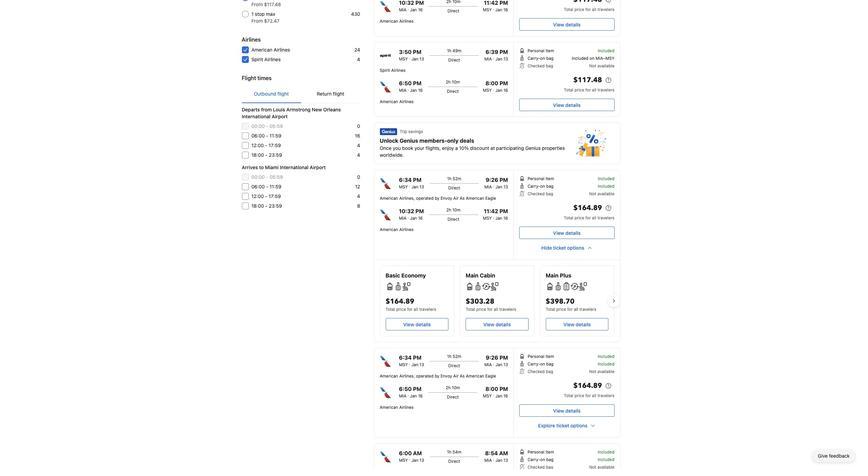 Task type: describe. For each thing, give the bounding box(es) containing it.
am for 6:00 am
[[413, 451, 422, 457]]

unlock genius members-only deals once you book your flights, enjoy a 10% discount at participating genius properties worldwide.
[[380, 138, 565, 158]]

6:00
[[399, 451, 412, 457]]

54m
[[453, 450, 462, 455]]

hide ticket options button
[[520, 242, 615, 255]]

jan inside mia . jan 16
[[410, 7, 417, 12]]

0 horizontal spatial $117.48
[[264, 1, 281, 7]]

arrives
[[242, 165, 258, 170]]

1 item from the top
[[546, 48, 555, 53]]

06:00 - 11:59 for from
[[252, 133, 282, 139]]

2 total price for all travelers from the top
[[564, 87, 615, 93]]

430
[[351, 11, 360, 17]]

06:00 for departs
[[252, 133, 265, 139]]

arrives to miami international airport
[[242, 165, 326, 170]]

11:59 for louis
[[270, 133, 282, 139]]

1 vertical spatial spirit
[[380, 68, 390, 73]]

hide ticket options
[[542, 245, 585, 251]]

06:00 - 11:59 for to
[[252, 184, 282, 190]]

11:42
[[484, 208, 499, 215]]

6:34 pm msy . jan 13 for 6:50
[[399, 355, 424, 368]]

3 personal from the top
[[528, 354, 545, 360]]

9:26 for 11:42
[[486, 177, 499, 183]]

flights,
[[426, 145, 441, 151]]

explore
[[539, 423, 556, 429]]

18:00 for arrives to miami international airport
[[252, 203, 264, 209]]

total inside $303.28 total price for all travelers
[[466, 307, 476, 312]]

only
[[448, 138, 459, 144]]

ticket for 11:42 pm
[[554, 245, 566, 251]]

msy inside 3:50 pm msy . jan 13
[[399, 56, 408, 62]]

book
[[403, 145, 414, 151]]

12:00 for departs
[[252, 143, 264, 148]]

52m for 11:42 pm
[[453, 176, 462, 182]]

8
[[357, 203, 360, 209]]

1 carry-on bag from the top
[[528, 56, 554, 61]]

worldwide.
[[380, 152, 404, 158]]

1h 52m for 11:42 pm
[[448, 176, 462, 182]]

13 inside 6:39 pm mia . jan 13
[[504, 56, 508, 62]]

for inside $303.28 total price for all travelers
[[488, 307, 493, 312]]

11:42 pm msy . jan 16
[[483, 208, 508, 221]]

3 carry- from the top
[[528, 362, 541, 367]]

explore ticket options
[[539, 423, 588, 429]]

1 4 from the top
[[357, 56, 360, 62]]

2h for explore ticket options
[[446, 386, 451, 391]]

16 inside "10:32 pm mia . jan 16"
[[418, 216, 423, 221]]

give
[[819, 454, 828, 459]]

not available for explore ticket options
[[590, 370, 615, 375]]

you
[[393, 145, 401, 151]]

give feedback
[[819, 454, 850, 459]]

as for 11:42
[[460, 196, 465, 201]]

1 total price for all travelers from the top
[[564, 7, 615, 12]]

3 total price for all travelers from the top
[[564, 216, 615, 221]]

all inside the $398.70 total price for all travelers
[[574, 307, 579, 312]]

18:00 - 23:59 for from
[[252, 152, 282, 158]]

members-
[[420, 138, 448, 144]]

16 inside 11:42 pm msy . jan 16
[[504, 216, 508, 221]]

8:00 for $117.48
[[486, 80, 499, 86]]

cabin
[[480, 273, 496, 279]]

52m for 8:00 pm
[[453, 354, 462, 360]]

6:34 pm msy . jan 13 for 10:32
[[399, 177, 424, 190]]

main for $303.28
[[466, 273, 479, 279]]

region containing $164.89
[[375, 263, 621, 340]]

2 personal from the top
[[528, 176, 545, 182]]

flight for return flight
[[333, 91, 345, 97]]

1 not available from the top
[[590, 63, 615, 69]]

savings
[[409, 129, 423, 134]]

properties
[[543, 145, 565, 151]]

$398.70 total price for all travelers
[[546, 297, 597, 312]]

2 carry- from the top
[[528, 184, 541, 189]]

4 item from the top
[[546, 450, 555, 455]]

eagle for 8:00
[[486, 374, 496, 379]]

jan inside "10:32 pm mia . jan 16"
[[410, 216, 417, 221]]

flight times
[[242, 75, 272, 81]]

12
[[355, 184, 360, 190]]

msy inside msy . jan 16
[[483, 7, 492, 12]]

pm inside 3:50 pm msy . jan 13
[[413, 49, 422, 55]]

basic economy
[[386, 273, 426, 279]]

6:50 pm mia . jan 16 for $117.48
[[399, 80, 423, 93]]

1 vertical spatial airport
[[310, 165, 326, 170]]

departs
[[242, 107, 260, 113]]

1 vertical spatial spirit airlines
[[380, 68, 406, 73]]

6:34 for 6:50
[[399, 355, 412, 361]]

6:39
[[486, 49, 499, 55]]

13 inside 8:54 am mia . jan 13
[[504, 458, 508, 464]]

outbound
[[254, 91, 276, 97]]

13 inside 6:00 am msy . jan 13
[[420, 458, 424, 464]]

new
[[312, 107, 322, 113]]

armstrong
[[287, 107, 311, 113]]

1h 52m for 8:00 pm
[[448, 354, 462, 360]]

economy
[[402, 273, 426, 279]]

00:00 for arrives
[[252, 174, 265, 180]]

18:00 for departs from louis armstrong new orleans international airport
[[252, 152, 264, 158]]

jan inside 6:39 pm mia . jan 13
[[496, 56, 503, 62]]

1 vertical spatial $117.48
[[574, 75, 603, 85]]

options for 11:42 pm
[[568, 245, 585, 251]]

from inside 1 stop max from $72.47
[[252, 18, 263, 24]]

0 horizontal spatial genius
[[400, 138, 418, 144]]

1h 49m
[[447, 48, 462, 53]]

8:54 am mia . jan 13
[[485, 451, 508, 464]]

23:59 for louis
[[269, 152, 282, 158]]

6:50 pm mia . jan 16 for $164.89
[[399, 386, 423, 399]]

$117.48 region for from $72.47
[[520, 0, 615, 7]]

2 personal item from the top
[[528, 176, 555, 182]]

3:50 pm msy . jan 13
[[399, 49, 424, 62]]

louis
[[273, 107, 285, 113]]

return flight
[[317, 91, 345, 97]]

explore ticket options button
[[520, 420, 615, 433]]

feedback
[[830, 454, 850, 459]]

checked for hide ticket options
[[528, 192, 545, 197]]

outbound flight
[[254, 91, 289, 97]]

0 vertical spatial 2h 10m
[[446, 80, 460, 85]]

1 personal from the top
[[528, 48, 545, 53]]

travelers inside $164.89 total price for all travelers
[[420, 307, 437, 312]]

total inside the $398.70 total price for all travelers
[[546, 307, 556, 312]]

4 4 from the top
[[357, 194, 360, 199]]

your
[[415, 145, 425, 151]]

8:00 pm msy . jan 16 for $117.48
[[483, 80, 508, 93]]

give feedback button
[[813, 451, 856, 463]]

1 checked from the top
[[528, 63, 545, 69]]

from
[[261, 107, 272, 113]]

unlock
[[380, 138, 399, 144]]

$164.89 inside $164.89 total price for all travelers
[[386, 297, 415, 307]]

msy inside 6:00 am msy . jan 13
[[399, 458, 408, 464]]

6:00 am msy . jan 13
[[399, 451, 424, 464]]

price inside $303.28 total price for all travelers
[[477, 307, 487, 312]]

1 stop max from $72.47
[[252, 11, 280, 24]]

msy . jan 16
[[483, 6, 508, 12]]

10%
[[460, 145, 469, 151]]

$303.28 total price for all travelers
[[466, 297, 517, 312]]

envoy for 6:50 pm
[[441, 374, 453, 379]]

at
[[491, 145, 495, 151]]

. inside 6:00 am msy . jan 13
[[409, 457, 411, 462]]

by for 6:50 pm
[[435, 374, 440, 379]]

$164.89 for 11:42 pm
[[574, 204, 603, 213]]

13 inside 3:50 pm msy . jan 13
[[420, 56, 424, 62]]

$164.89 for 8:00 pm
[[574, 382, 603, 391]]

6:39 pm mia . jan 13
[[485, 49, 508, 62]]

1 horizontal spatial international
[[280, 165, 309, 170]]

1h 54m
[[447, 450, 462, 455]]

00:00 - 05:59 for to
[[252, 174, 283, 180]]

american airlines, operated by envoy air as american eagle for 6:50 pm
[[380, 374, 496, 379]]

main cabin
[[466, 273, 496, 279]]

return flight button
[[301, 85, 360, 103]]

10:32
[[399, 208, 414, 215]]

trip savings
[[400, 129, 423, 134]]

mia–msy
[[596, 56, 615, 61]]

0 vertical spatial 2h
[[446, 80, 451, 85]]

once
[[380, 145, 392, 151]]

a
[[456, 145, 458, 151]]

orleans
[[324, 107, 341, 113]]

11:59 for miami
[[270, 184, 282, 190]]

not for explore ticket options
[[590, 370, 597, 375]]

included on mia–msy
[[572, 56, 615, 61]]

$398.70
[[546, 297, 575, 307]]

main plus
[[546, 273, 572, 279]]

return
[[317, 91, 332, 97]]

plus
[[560, 273, 572, 279]]

departs from louis armstrong new orleans international airport
[[242, 107, 341, 120]]

max
[[266, 11, 275, 17]]

1 from from the top
[[252, 1, 263, 7]]

18:00 - 23:59 for to
[[252, 203, 282, 209]]

participating
[[497, 145, 525, 151]]

1 personal item from the top
[[528, 48, 555, 53]]

jan inside 3:50 pm msy . jan 13
[[412, 56, 419, 62]]

basic
[[386, 273, 400, 279]]

10:32 pm mia . jan 16
[[399, 208, 424, 221]]

4 personal item from the top
[[528, 450, 555, 455]]



Task type: vqa. For each thing, say whether or not it's contained in the screenshot.
Filters Showing 1237 Results on the left top of the page
no



Task type: locate. For each thing, give the bounding box(es) containing it.
1 horizontal spatial am
[[500, 451, 508, 457]]

1 0 from the top
[[357, 123, 360, 129]]

0 for 16
[[357, 123, 360, 129]]

00:00 - 05:59 down from at the top left of the page
[[252, 123, 283, 129]]

49m
[[453, 48, 462, 53]]

american airlines, operated by envoy air as american eagle for 10:32 pm
[[380, 196, 496, 201]]

2 52m from the top
[[453, 354, 462, 360]]

travelers
[[598, 7, 615, 12], [598, 87, 615, 93], [598, 216, 615, 221], [420, 307, 437, 312], [500, 307, 517, 312], [580, 307, 597, 312], [598, 394, 615, 399]]

0 horizontal spatial am
[[413, 451, 422, 457]]

1 vertical spatial from
[[252, 18, 263, 24]]

pm inside 6:39 pm mia . jan 13
[[500, 49, 508, 55]]

am inside 8:54 am mia . jan 13
[[500, 451, 508, 457]]

10m for explore
[[452, 386, 460, 391]]

1 00:00 - 05:59 from the top
[[252, 123, 283, 129]]

3 4 from the top
[[357, 152, 360, 158]]

1 vertical spatial $117.48 region
[[520, 75, 615, 87]]

air for 8:00 pm
[[454, 374, 459, 379]]

8:54
[[486, 451, 498, 457]]

1 vertical spatial airlines,
[[400, 374, 415, 379]]

0 vertical spatial genius
[[400, 138, 418, 144]]

05:59 for louis
[[270, 123, 283, 129]]

1 6:50 from the top
[[399, 80, 412, 86]]

. inside 6:39 pm mia . jan 13
[[493, 55, 495, 60]]

3 item from the top
[[546, 354, 555, 360]]

0 vertical spatial from
[[252, 1, 263, 7]]

genius up the "book"
[[400, 138, 418, 144]]

2 eagle from the top
[[486, 374, 496, 379]]

00:00 - 05:59 down miami at the top left of page
[[252, 174, 283, 180]]

price inside the $398.70 total price for all travelers
[[557, 307, 567, 312]]

12:00 for arrives
[[252, 194, 264, 199]]

outbound flight button
[[242, 85, 301, 103]]

8:00 for $164.89
[[486, 386, 499, 393]]

1 vertical spatial international
[[280, 165, 309, 170]]

1 main from the left
[[466, 273, 479, 279]]

carry-on bag
[[528, 56, 554, 61], [528, 184, 554, 189], [528, 362, 554, 367], [528, 458, 554, 463]]

1 vertical spatial 2h 10m
[[447, 208, 461, 213]]

genius left properties
[[526, 145, 541, 151]]

0 horizontal spatial main
[[466, 273, 479, 279]]

2 by from the top
[[435, 374, 440, 379]]

2h 10m for hide ticket options
[[447, 208, 461, 213]]

mia inside mia . jan 16
[[399, 7, 407, 12]]

jan inside 6:00 am msy . jan 13
[[412, 458, 419, 464]]

1 00:00 from the top
[[252, 123, 265, 129]]

4
[[357, 56, 360, 62], [357, 143, 360, 148], [357, 152, 360, 158], [357, 194, 360, 199]]

0 horizontal spatial spirit
[[252, 56, 263, 62]]

2 06:00 - 11:59 from the top
[[252, 184, 282, 190]]

from $117.48
[[252, 1, 281, 7]]

0 horizontal spatial international
[[242, 114, 271, 120]]

4 total price for all travelers from the top
[[564, 394, 615, 399]]

pm inside 11:42 pm msy . jan 16
[[500, 208, 508, 215]]

options right hide
[[568, 245, 585, 251]]

not for hide ticket options
[[590, 192, 597, 197]]

2 00:00 from the top
[[252, 174, 265, 180]]

2 00:00 - 05:59 from the top
[[252, 174, 283, 180]]

2 flight from the left
[[333, 91, 345, 97]]

2 6:34 pm msy . jan 13 from the top
[[399, 355, 424, 368]]

00:00 down the departs
[[252, 123, 265, 129]]

. inside 8:54 am mia . jan 13
[[493, 457, 495, 462]]

1 8:00 from the top
[[486, 80, 499, 86]]

1 carry- from the top
[[528, 56, 541, 61]]

2 06:00 from the top
[[252, 184, 265, 190]]

0 vertical spatial 10m
[[452, 80, 460, 85]]

jan inside msy . jan 16
[[496, 7, 503, 12]]

on
[[541, 56, 546, 61], [590, 56, 595, 61], [541, 184, 546, 189], [541, 362, 546, 367], [541, 458, 546, 463]]

0 vertical spatial 52m
[[453, 176, 462, 182]]

0 vertical spatial envoy
[[441, 196, 453, 201]]

not available
[[590, 63, 615, 69], [590, 192, 615, 197], [590, 370, 615, 375]]

all inside $164.89 total price for all travelers
[[414, 307, 419, 312]]

$164.89
[[574, 204, 603, 213], [386, 297, 415, 307], [574, 382, 603, 391]]

1 vertical spatial air
[[454, 374, 459, 379]]

2 6:50 from the top
[[399, 386, 412, 393]]

checked for explore ticket options
[[528, 370, 545, 375]]

2 8:00 pm msy . jan 16 from the top
[[483, 386, 508, 399]]

1 6:50 pm mia . jan 16 from the top
[[399, 80, 423, 93]]

11:59
[[270, 133, 282, 139], [270, 184, 282, 190]]

international right miami at the top left of page
[[280, 165, 309, 170]]

10m for hide
[[453, 208, 461, 213]]

1 vertical spatial operated
[[416, 374, 434, 379]]

1 vertical spatial 23:59
[[269, 203, 282, 209]]

4 up the 12
[[357, 152, 360, 158]]

1 vertical spatial $164.89 region
[[520, 381, 615, 393]]

2 american airlines, operated by envoy air as american eagle from the top
[[380, 374, 496, 379]]

$164.89 region for 8:00 pm
[[520, 381, 615, 393]]

pm
[[413, 49, 422, 55], [500, 49, 508, 55], [413, 80, 422, 86], [500, 80, 508, 86], [413, 177, 422, 183], [500, 177, 508, 183], [416, 208, 424, 215], [500, 208, 508, 215], [413, 355, 422, 361], [500, 355, 508, 361], [413, 386, 422, 393], [500, 386, 508, 393]]

2 vertical spatial checked bag
[[528, 370, 554, 375]]

05:59
[[270, 123, 283, 129], [270, 174, 283, 180]]

direct
[[448, 8, 460, 13], [449, 58, 460, 63], [447, 89, 459, 94], [449, 186, 460, 191], [448, 217, 460, 222], [449, 364, 460, 369], [447, 395, 459, 400], [449, 459, 460, 465]]

2 vertical spatial 2h
[[446, 386, 451, 391]]

$117.48 region containing $117.48
[[520, 75, 615, 87]]

2 $117.48 region from the top
[[520, 75, 615, 87]]

1 by from the top
[[435, 196, 440, 201]]

23:59
[[269, 152, 282, 158], [269, 203, 282, 209]]

0 vertical spatial 8:00
[[486, 80, 499, 86]]

3 not available from the top
[[590, 370, 615, 375]]

06:00 - 11:59 down to
[[252, 184, 282, 190]]

17:59 down miami at the top left of page
[[269, 194, 281, 199]]

9:26 pm mia . jan 13 for 8:00
[[485, 355, 508, 368]]

mia inside "10:32 pm mia . jan 16"
[[399, 216, 407, 221]]

0 vertical spatial 6:50 pm mia . jan 16
[[399, 80, 423, 93]]

available for hide ticket options
[[598, 192, 615, 197]]

envoy for 10:32 pm
[[441, 196, 453, 201]]

2 airlines, from the top
[[400, 374, 415, 379]]

to
[[259, 165, 264, 170]]

9:26 pm mia . jan 13 for 11:42
[[485, 177, 508, 190]]

2 4 from the top
[[357, 143, 360, 148]]

for inside the $398.70 total price for all travelers
[[568, 307, 573, 312]]

1 vertical spatial 8:00 pm msy . jan 16
[[483, 386, 508, 399]]

1 06:00 - 11:59 from the top
[[252, 133, 282, 139]]

12:00 - 17:59 for from
[[252, 143, 281, 148]]

1 9:26 from the top
[[486, 177, 499, 183]]

11:59 down louis
[[270, 133, 282, 139]]

2 item from the top
[[546, 176, 555, 182]]

2 checked from the top
[[528, 192, 545, 197]]

main left plus
[[546, 273, 559, 279]]

checked
[[528, 63, 545, 69], [528, 192, 545, 197], [528, 370, 545, 375]]

23:59 for miami
[[269, 203, 282, 209]]

2h 10m for explore ticket options
[[446, 386, 460, 391]]

main left cabin
[[466, 273, 479, 279]]

$164.89 region
[[520, 203, 615, 215], [520, 381, 615, 393]]

main
[[466, 273, 479, 279], [546, 273, 559, 279]]

$117.48 up max
[[264, 1, 281, 7]]

00:00 - 05:59 for from
[[252, 123, 283, 129]]

12:00 - 17:59 for to
[[252, 194, 281, 199]]

1 vertical spatial 17:59
[[269, 194, 281, 199]]

2 envoy from the top
[[441, 374, 453, 379]]

1 vertical spatial not
[[590, 192, 597, 197]]

spirit airlines down 3:50
[[380, 68, 406, 73]]

2 not available from the top
[[590, 192, 615, 197]]

0 vertical spatial spirit
[[252, 56, 263, 62]]

1 vertical spatial 8:00
[[486, 386, 499, 393]]

1 vertical spatial 6:34 pm msy . jan 13
[[399, 355, 424, 368]]

international
[[242, 114, 271, 120], [280, 165, 309, 170]]

0 horizontal spatial spirit airlines
[[252, 56, 281, 62]]

1 1h 52m from the top
[[448, 176, 462, 182]]

1 vertical spatial 9:26
[[486, 355, 499, 361]]

1 vertical spatial genius
[[526, 145, 541, 151]]

as for 8:00
[[460, 374, 465, 379]]

by
[[435, 196, 440, 201], [435, 374, 440, 379]]

jan
[[410, 7, 417, 12], [496, 7, 503, 12], [412, 56, 419, 62], [496, 56, 503, 62], [410, 88, 417, 93], [496, 88, 503, 93], [412, 185, 419, 190], [496, 185, 503, 190], [410, 216, 417, 221], [496, 216, 503, 221], [412, 363, 419, 368], [496, 363, 503, 368], [410, 394, 417, 399], [496, 394, 503, 399], [412, 458, 419, 464], [496, 458, 503, 464]]

1 52m from the top
[[453, 176, 462, 182]]

06:00 down to
[[252, 184, 265, 190]]

9:26
[[486, 177, 499, 183], [486, 355, 499, 361]]

0 vertical spatial 17:59
[[269, 143, 281, 148]]

operated for 10:32 pm
[[416, 196, 434, 201]]

1 envoy from the top
[[441, 196, 453, 201]]

carry-
[[528, 56, 541, 61], [528, 184, 541, 189], [528, 362, 541, 367], [528, 458, 541, 463]]

hide
[[542, 245, 552, 251]]

flight
[[278, 91, 289, 97], [333, 91, 345, 97]]

1 12:00 - 17:59 from the top
[[252, 143, 281, 148]]

12:00 - 17:59 up to
[[252, 143, 281, 148]]

0 vertical spatial spirit airlines
[[252, 56, 281, 62]]

american
[[380, 19, 398, 24], [252, 47, 273, 53], [380, 99, 398, 104], [380, 196, 398, 201], [466, 196, 485, 201], [380, 227, 398, 232], [380, 374, 398, 379], [466, 374, 485, 379], [380, 405, 398, 411]]

1 vertical spatial 18:00
[[252, 203, 264, 209]]

0 vertical spatial as
[[460, 196, 465, 201]]

0 horizontal spatial flight
[[278, 91, 289, 97]]

2 main from the left
[[546, 273, 559, 279]]

msy
[[483, 7, 492, 12], [399, 56, 408, 62], [483, 88, 492, 93], [399, 185, 408, 190], [483, 216, 492, 221], [399, 363, 408, 368], [483, 394, 492, 399], [399, 458, 408, 464]]

personal
[[528, 48, 545, 53], [528, 176, 545, 182], [528, 354, 545, 360], [528, 450, 545, 455]]

0 vertical spatial $164.89
[[574, 204, 603, 213]]

11:59 down miami at the top left of page
[[270, 184, 282, 190]]

mia inside 6:39 pm mia . jan 13
[[485, 56, 492, 62]]

total inside $164.89 total price for all travelers
[[386, 307, 395, 312]]

3 available from the top
[[598, 370, 615, 375]]

. inside 11:42 pm msy . jan 16
[[493, 215, 495, 220]]

0 vertical spatial 00:00 - 05:59
[[252, 123, 283, 129]]

1 vertical spatial not available
[[590, 192, 615, 197]]

0 vertical spatial 0
[[357, 123, 360, 129]]

1 vertical spatial 06:00
[[252, 184, 265, 190]]

times
[[258, 75, 272, 81]]

16
[[418, 7, 423, 12], [504, 7, 508, 12], [418, 88, 423, 93], [504, 88, 508, 93], [355, 133, 360, 139], [418, 216, 423, 221], [504, 216, 508, 221], [418, 394, 423, 399], [504, 394, 508, 399]]

included
[[598, 48, 615, 53], [572, 56, 589, 61], [598, 176, 615, 182], [598, 184, 615, 189], [598, 354, 615, 360], [598, 362, 615, 367], [598, 450, 615, 455], [598, 458, 615, 463]]

details
[[566, 22, 581, 27], [566, 102, 581, 108], [566, 230, 581, 236], [416, 322, 431, 328], [496, 322, 511, 328], [576, 322, 591, 328], [566, 408, 581, 414]]

-
[[266, 123, 268, 129], [266, 133, 268, 139], [265, 143, 268, 148], [265, 152, 268, 158], [266, 174, 268, 180], [266, 184, 268, 190], [265, 194, 268, 199], [265, 203, 268, 209]]

06:00
[[252, 133, 265, 139], [252, 184, 265, 190]]

international down the departs
[[242, 114, 271, 120]]

16 inside mia . jan 16
[[418, 7, 423, 12]]

0 vertical spatial not
[[590, 63, 597, 69]]

17:59
[[269, 143, 281, 148], [269, 194, 281, 199]]

1 vertical spatial 6:34
[[399, 355, 412, 361]]

0 vertical spatial not available
[[590, 63, 615, 69]]

8:00 pm msy . jan 16 for $164.89
[[483, 386, 508, 399]]

discount
[[470, 145, 490, 151]]

2 air from the top
[[454, 374, 459, 379]]

0 vertical spatial 18:00
[[252, 152, 264, 158]]

4 left once
[[357, 143, 360, 148]]

1 18:00 - 23:59 from the top
[[252, 152, 282, 158]]

17:59 for louis
[[269, 143, 281, 148]]

2 from from the top
[[252, 18, 263, 24]]

00:00 for departs
[[252, 123, 265, 129]]

by for 10:32 pm
[[435, 196, 440, 201]]

item
[[546, 48, 555, 53], [546, 176, 555, 182], [546, 354, 555, 360], [546, 450, 555, 455]]

2 23:59 from the top
[[269, 203, 282, 209]]

12:00 down to
[[252, 194, 264, 199]]

0 vertical spatial 05:59
[[270, 123, 283, 129]]

international inside departs from louis armstrong new orleans international airport
[[242, 114, 271, 120]]

0 vertical spatial 11:59
[[270, 133, 282, 139]]

2 0 from the top
[[357, 174, 360, 180]]

1 vertical spatial eagle
[[486, 374, 496, 379]]

1 vertical spatial 06:00 - 11:59
[[252, 184, 282, 190]]

2 05:59 from the top
[[270, 174, 283, 180]]

available
[[598, 63, 615, 69], [598, 192, 615, 197], [598, 370, 615, 375]]

$72.47
[[264, 18, 280, 24]]

9:26 for 8:00
[[486, 355, 499, 361]]

2 vertical spatial checked
[[528, 370, 545, 375]]

1 vertical spatial 18:00 - 23:59
[[252, 203, 282, 209]]

$164.89 region for 11:42 pm
[[520, 203, 615, 215]]

2h for hide ticket options
[[447, 208, 452, 213]]

12:00 - 17:59 down to
[[252, 194, 281, 199]]

.
[[408, 6, 409, 11], [493, 6, 495, 11], [409, 55, 411, 60], [493, 55, 495, 60], [408, 86, 409, 92], [493, 86, 495, 92], [409, 183, 411, 188], [493, 183, 495, 188], [408, 215, 409, 220], [493, 215, 495, 220], [409, 361, 411, 366], [493, 361, 495, 366], [408, 393, 409, 398], [493, 393, 495, 398], [409, 457, 411, 462], [493, 457, 495, 462]]

2 1h 52m from the top
[[448, 354, 462, 360]]

1
[[252, 11, 254, 17]]

miami
[[265, 165, 279, 170]]

1 6:34 from the top
[[399, 177, 412, 183]]

mia . jan 16
[[399, 6, 423, 12]]

12:00 up to
[[252, 143, 264, 148]]

1 vertical spatial 6:50 pm mia . jan 16
[[399, 386, 423, 399]]

ticket for 8:00 pm
[[557, 423, 570, 429]]

05:59 down miami at the top left of page
[[270, 174, 283, 180]]

1 not from the top
[[590, 63, 597, 69]]

view
[[554, 22, 565, 27], [554, 102, 565, 108], [554, 230, 565, 236], [404, 322, 415, 328], [484, 322, 495, 328], [564, 322, 575, 328], [554, 408, 565, 414]]

1 as from the top
[[460, 196, 465, 201]]

$117.48 region
[[520, 0, 615, 7], [520, 75, 615, 87]]

6:34
[[399, 177, 412, 183], [399, 355, 412, 361]]

1 checked bag from the top
[[528, 63, 554, 69]]

$117.48 down included on mia–msy
[[574, 75, 603, 85]]

0
[[357, 123, 360, 129], [357, 174, 360, 180]]

6:50 pm mia . jan 16
[[399, 80, 423, 93], [399, 386, 423, 399]]

6:50 for $117.48
[[399, 80, 412, 86]]

ticket right the explore
[[557, 423, 570, 429]]

1 $117.48 region from the top
[[520, 0, 615, 7]]

1 6:34 pm msy . jan 13 from the top
[[399, 177, 424, 190]]

enjoy
[[442, 145, 454, 151]]

1 vertical spatial 1h 52m
[[448, 354, 462, 360]]

flight up louis
[[278, 91, 289, 97]]

checked bag for hide ticket options
[[528, 192, 554, 197]]

operated for 6:50 pm
[[416, 374, 434, 379]]

. inside msy . jan 16
[[493, 6, 495, 11]]

2 12:00 from the top
[[252, 194, 264, 199]]

1 vertical spatial options
[[571, 423, 588, 429]]

2 9:26 from the top
[[486, 355, 499, 361]]

2 checked bag from the top
[[528, 192, 554, 197]]

0 vertical spatial eagle
[[486, 196, 496, 201]]

travelers inside the $398.70 total price for all travelers
[[580, 307, 597, 312]]

. inside mia . jan 16
[[408, 6, 409, 11]]

1 horizontal spatial flight
[[333, 91, 345, 97]]

0 vertical spatial $164.89 region
[[520, 203, 615, 215]]

0 vertical spatial 00:00
[[252, 123, 265, 129]]

1 airlines, from the top
[[400, 196, 415, 201]]

airlines, for 6:50
[[400, 374, 415, 379]]

am right the 6:00
[[413, 451, 422, 457]]

2 6:50 pm mia . jan 16 from the top
[[399, 386, 423, 399]]

3 personal item from the top
[[528, 354, 555, 360]]

05:59 for miami
[[270, 174, 283, 180]]

2 operated from the top
[[416, 374, 434, 379]]

1 available from the top
[[598, 63, 615, 69]]

2 vertical spatial $164.89
[[574, 382, 603, 391]]

0 for 12
[[357, 174, 360, 180]]

1 vertical spatial checked
[[528, 192, 545, 197]]

pm inside "10:32 pm mia . jan 16"
[[416, 208, 424, 215]]

0 vertical spatial ticket
[[554, 245, 566, 251]]

8:00 pm msy . jan 16
[[483, 80, 508, 93], [483, 386, 508, 399]]

16 inside msy . jan 16
[[504, 7, 508, 12]]

1 12:00 from the top
[[252, 143, 264, 148]]

3 checked from the top
[[528, 370, 545, 375]]

9:26 pm mia . jan 13
[[485, 177, 508, 190], [485, 355, 508, 368]]

jan inside 8:54 am mia . jan 13
[[496, 458, 503, 464]]

$164.89 total price for all travelers
[[386, 297, 437, 312]]

05:59 down louis
[[270, 123, 283, 129]]

1 vertical spatial 52m
[[453, 354, 462, 360]]

4 carry- from the top
[[528, 458, 541, 463]]

$117.48 region for .
[[520, 75, 615, 87]]

spirit airlines up times
[[252, 56, 281, 62]]

4 personal from the top
[[528, 450, 545, 455]]

1 american airlines, operated by envoy air as american eagle from the top
[[380, 196, 496, 201]]

tab list containing outbound flight
[[242, 85, 360, 104]]

options right the explore
[[571, 423, 588, 429]]

1 17:59 from the top
[[269, 143, 281, 148]]

2 vertical spatial 2h 10m
[[446, 386, 460, 391]]

0 vertical spatial 1h 52m
[[448, 176, 462, 182]]

1 23:59 from the top
[[269, 152, 282, 158]]

all
[[593, 7, 597, 12], [593, 87, 597, 93], [593, 216, 597, 221], [414, 307, 419, 312], [494, 307, 499, 312], [574, 307, 579, 312], [593, 394, 597, 399]]

flight inside return flight button
[[333, 91, 345, 97]]

06:00 down the departs
[[252, 133, 265, 139]]

6:50 for $164.89
[[399, 386, 412, 393]]

from up stop
[[252, 1, 263, 7]]

3 checked bag from the top
[[528, 370, 554, 375]]

0 vertical spatial available
[[598, 63, 615, 69]]

0 vertical spatial 06:00
[[252, 133, 265, 139]]

06:00 for arrives
[[252, 184, 265, 190]]

8:00
[[486, 80, 499, 86], [486, 386, 499, 393]]

2 carry-on bag from the top
[[528, 184, 554, 189]]

2 17:59 from the top
[[269, 194, 281, 199]]

deals
[[460, 138, 475, 144]]

from down stop
[[252, 18, 263, 24]]

checked bag for explore ticket options
[[528, 370, 554, 375]]

am inside 6:00 am msy . jan 13
[[413, 451, 422, 457]]

eagle for 11:42
[[486, 196, 496, 201]]

genius image
[[380, 128, 397, 135], [380, 128, 397, 135], [576, 130, 607, 157]]

ticket
[[554, 245, 566, 251], [557, 423, 570, 429]]

1 vertical spatial ticket
[[557, 423, 570, 429]]

06:00 - 11:59 down from at the top left of the page
[[252, 133, 282, 139]]

4 up 8
[[357, 194, 360, 199]]

17:59 up miami at the top left of page
[[269, 143, 281, 148]]

available for explore ticket options
[[598, 370, 615, 375]]

airport inside departs from louis armstrong new orleans international airport
[[272, 114, 288, 120]]

0 horizontal spatial airport
[[272, 114, 288, 120]]

flight inside outbound flight button
[[278, 91, 289, 97]]

1 vertical spatial as
[[460, 374, 465, 379]]

price inside $164.89 total price for all travelers
[[397, 307, 406, 312]]

flight right 'return'
[[333, 91, 345, 97]]

msy inside 11:42 pm msy . jan 16
[[483, 216, 492, 221]]

not available for hide ticket options
[[590, 192, 615, 197]]

jan inside 11:42 pm msy . jan 16
[[496, 216, 503, 221]]

0 vertical spatial air
[[454, 196, 459, 201]]

2 as from the top
[[460, 374, 465, 379]]

2 6:34 from the top
[[399, 355, 412, 361]]

flight
[[242, 75, 256, 81]]

am
[[413, 451, 422, 457], [500, 451, 508, 457]]

4 down 24 at the left top of page
[[357, 56, 360, 62]]

0 vertical spatial 6:34
[[399, 177, 412, 183]]

. inside 3:50 pm msy . jan 13
[[409, 55, 411, 60]]

1 horizontal spatial genius
[[526, 145, 541, 151]]

2 available from the top
[[598, 192, 615, 197]]

2 11:59 from the top
[[270, 184, 282, 190]]

00:00 down to
[[252, 174, 265, 180]]

am right the 8:54
[[500, 451, 508, 457]]

1 05:59 from the top
[[270, 123, 283, 129]]

1 horizontal spatial airport
[[310, 165, 326, 170]]

price
[[575, 7, 585, 12], [575, 87, 585, 93], [575, 216, 585, 221], [397, 307, 406, 312], [477, 307, 487, 312], [557, 307, 567, 312], [575, 394, 585, 399]]

6:34 for 10:32
[[399, 177, 412, 183]]

4 carry-on bag from the top
[[528, 458, 554, 463]]

2 not from the top
[[590, 192, 597, 197]]

0 vertical spatial 18:00 - 23:59
[[252, 152, 282, 158]]

0 vertical spatial 8:00 pm msy . jan 16
[[483, 80, 508, 93]]

24
[[355, 47, 360, 53]]

for inside $164.89 total price for all travelers
[[408, 307, 413, 312]]

18:00
[[252, 152, 264, 158], [252, 203, 264, 209]]

main for $398.70
[[546, 273, 559, 279]]

tab list
[[242, 85, 360, 104]]

17:59 for miami
[[269, 194, 281, 199]]

bag
[[547, 56, 554, 61], [546, 63, 554, 69], [547, 184, 554, 189], [546, 192, 554, 197], [547, 362, 554, 367], [546, 370, 554, 375], [547, 458, 554, 463]]

0 vertical spatial $117.48
[[264, 1, 281, 7]]

american airlines, operated by envoy air as american eagle
[[380, 196, 496, 201], [380, 374, 496, 379]]

1 $164.89 region from the top
[[520, 203, 615, 215]]

0 vertical spatial 12:00 - 17:59
[[252, 143, 281, 148]]

am for 8:54 am
[[500, 451, 508, 457]]

spirit airlines
[[252, 56, 281, 62], [380, 68, 406, 73]]

2 vertical spatial not available
[[590, 370, 615, 375]]

mia inside 8:54 am mia . jan 13
[[485, 458, 492, 464]]

12:00
[[252, 143, 264, 148], [252, 194, 264, 199]]

00:00 - 05:59
[[252, 123, 283, 129], [252, 174, 283, 180]]

1 air from the top
[[454, 196, 459, 201]]

1 horizontal spatial $117.48
[[574, 75, 603, 85]]

1 flight from the left
[[278, 91, 289, 97]]

1 vertical spatial envoy
[[441, 374, 453, 379]]

2 $164.89 region from the top
[[520, 381, 615, 393]]

air for 11:42 pm
[[454, 196, 459, 201]]

flight for outbound flight
[[278, 91, 289, 97]]

1 vertical spatial available
[[598, 192, 615, 197]]

travelers inside $303.28 total price for all travelers
[[500, 307, 517, 312]]

$303.28
[[466, 297, 495, 307]]

0 vertical spatial 23:59
[[269, 152, 282, 158]]

2 12:00 - 17:59 from the top
[[252, 194, 281, 199]]

0 vertical spatial american airlines, operated by envoy air as american eagle
[[380, 196, 496, 201]]

region
[[375, 263, 621, 340]]

0 vertical spatial international
[[242, 114, 271, 120]]

0 vertical spatial airlines,
[[400, 196, 415, 201]]

3:50
[[399, 49, 412, 55]]

ticket right hide
[[554, 245, 566, 251]]

0 vertical spatial 6:50
[[399, 80, 412, 86]]

airlines, for 10:32
[[400, 196, 415, 201]]

trip
[[400, 129, 408, 134]]

. inside "10:32 pm mia . jan 16"
[[408, 215, 409, 220]]

3 carry-on bag from the top
[[528, 362, 554, 367]]

1 vertical spatial 00:00
[[252, 174, 265, 180]]

genius
[[400, 138, 418, 144], [526, 145, 541, 151]]

1 18:00 from the top
[[252, 152, 264, 158]]

18:00 - 23:59
[[252, 152, 282, 158], [252, 203, 282, 209]]

1h
[[447, 48, 452, 53], [448, 176, 452, 182], [448, 354, 452, 360], [447, 450, 452, 455]]

all inside $303.28 total price for all travelers
[[494, 307, 499, 312]]

0 vertical spatial $117.48 region
[[520, 0, 615, 7]]

options for 8:00 pm
[[571, 423, 588, 429]]

1 horizontal spatial spirit airlines
[[380, 68, 406, 73]]

0 vertical spatial checked
[[528, 63, 545, 69]]

1 vertical spatial 9:26 pm mia . jan 13
[[485, 355, 508, 368]]

1 vertical spatial by
[[435, 374, 440, 379]]

2 18:00 from the top
[[252, 203, 264, 209]]

stop
[[255, 11, 265, 17]]

0 vertical spatial checked bag
[[528, 63, 554, 69]]



